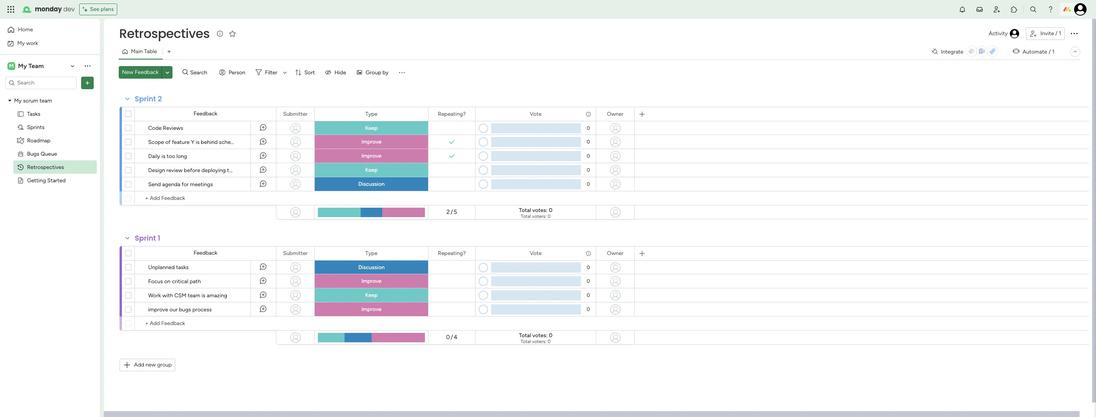 Task type: vqa. For each thing, say whether or not it's contained in the screenshot.
Person popup button
yes



Task type: describe. For each thing, give the bounding box(es) containing it.
main
[[131, 48, 143, 55]]

see plans button
[[79, 4, 117, 15]]

1 inside field
[[158, 234, 160, 243]]

invite
[[1040, 30, 1054, 37]]

scope of feature y is behind schedule
[[148, 139, 241, 146]]

type for first 'type' field from the bottom of the page
[[365, 250, 377, 257]]

agenda
[[162, 182, 180, 188]]

+ add feedback text field for /
[[139, 194, 272, 203]]

inbox image
[[976, 5, 984, 13]]

workspace image
[[7, 62, 15, 70]]

activity button
[[986, 27, 1023, 40]]

submitter for 1st 'submitter' field from the top of the page
[[283, 111, 308, 117]]

add new group
[[134, 362, 172, 369]]

2 vote field from the top
[[528, 250, 544, 258]]

0 horizontal spatial tasks
[[176, 265, 189, 271]]

monday
[[35, 5, 62, 14]]

search everything image
[[1029, 5, 1037, 13]]

focus
[[148, 279, 163, 285]]

review
[[166, 167, 183, 174]]

activity
[[989, 30, 1008, 37]]

group by
[[366, 69, 389, 76]]

/ for automate
[[1049, 48, 1051, 55]]

filter button
[[252, 66, 290, 79]]

invite / 1 button
[[1026, 27, 1065, 40]]

caret down image
[[8, 98, 11, 103]]

1 owner field from the top
[[605, 110, 625, 119]]

2 submitter field from the top
[[281, 250, 310, 258]]

/ for 2
[[451, 209, 453, 216]]

5
[[454, 209, 457, 216]]

bugs
[[27, 151, 39, 157]]

is left much
[[241, 167, 245, 174]]

1 for invite / 1
[[1059, 30, 1061, 37]]

public board image for getting started
[[17, 177, 24, 184]]

too
[[167, 153, 175, 160]]

collapse board header image
[[1072, 49, 1078, 55]]

my for my team
[[18, 62, 27, 70]]

sprint 1
[[135, 234, 160, 243]]

design
[[148, 167, 165, 174]]

queue
[[41, 151, 57, 157]]

csm
[[174, 293, 186, 300]]

notifications image
[[958, 5, 966, 13]]

0 horizontal spatial team
[[39, 97, 52, 104]]

Sprint 2 field
[[133, 94, 164, 104]]

keep for work with csm team is amazing
[[365, 292, 378, 299]]

by
[[383, 69, 389, 76]]

y
[[191, 139, 194, 146]]

design review before deploying tasks is much better
[[148, 167, 277, 174]]

meetings
[[190, 182, 213, 188]]

2 / 5
[[447, 209, 457, 216]]

column information image for 2nd vote field from the top
[[585, 251, 592, 257]]

workspace selection element
[[7, 61, 45, 71]]

apps image
[[1010, 5, 1018, 13]]

group
[[366, 69, 381, 76]]

sprint for sprint 2
[[135, 94, 156, 104]]

scope
[[148, 139, 164, 146]]

new feedback button
[[119, 66, 162, 79]]

getting
[[27, 177, 46, 184]]

main table
[[131, 48, 157, 55]]

feedback for 1
[[194, 250, 217, 257]]

for
[[182, 182, 189, 188]]

1 vertical spatial team
[[188, 293, 200, 300]]

integrate
[[941, 48, 963, 55]]

1 submitter field from the top
[[281, 110, 310, 119]]

before
[[184, 167, 200, 174]]

improve our bugs process
[[148, 307, 212, 314]]

1 discussion from the top
[[358, 181, 385, 188]]

maria williams image
[[1074, 3, 1087, 16]]

my team
[[18, 62, 44, 70]]

4
[[454, 334, 457, 342]]

team
[[28, 62, 44, 70]]

new
[[146, 362, 156, 369]]

is right y
[[196, 139, 200, 146]]

my scrum team
[[14, 97, 52, 104]]

1 owner from the top
[[607, 111, 624, 117]]

bugs queue
[[27, 151, 57, 157]]

2 keep from the top
[[365, 167, 378, 174]]

with
[[162, 293, 173, 300]]

keep for code reviews
[[365, 125, 378, 132]]

path
[[190, 279, 201, 285]]

show board description image
[[215, 30, 225, 38]]

0 / 4
[[446, 334, 457, 342]]

filter
[[265, 69, 277, 76]]

started
[[47, 177, 66, 184]]

invite members image
[[993, 5, 1001, 13]]

dev
[[63, 5, 75, 14]]

work
[[26, 40, 38, 46]]

2 vote from the top
[[530, 250, 542, 257]]

0 vertical spatial retrospectives
[[119, 25, 210, 42]]

bugs
[[179, 307, 191, 314]]

feedback for 2
[[194, 111, 217, 117]]

monday dev
[[35, 5, 75, 14]]

work
[[148, 293, 161, 300]]

angle down image
[[165, 70, 169, 75]]

add new group button
[[120, 359, 175, 372]]

Search in workspace field
[[16, 78, 65, 87]]

code
[[148, 125, 162, 132]]

new feedback
[[122, 69, 159, 76]]

1 for automate / 1
[[1052, 48, 1055, 55]]

1 vote field from the top
[[528, 110, 544, 119]]

tasks
[[27, 111, 40, 117]]

menu image
[[398, 69, 406, 76]]

1 horizontal spatial 2
[[447, 209, 450, 216]]

daily
[[148, 153, 160, 160]]

2 inside field
[[158, 94, 162, 104]]

my for my scrum team
[[14, 97, 22, 104]]

automate
[[1023, 48, 1047, 55]]

/ for invite
[[1055, 30, 1058, 37]]

2 discussion from the top
[[358, 265, 385, 271]]

2 votes: from the top
[[532, 333, 548, 339]]



Task type: locate. For each thing, give the bounding box(es) containing it.
home
[[18, 26, 33, 33]]

sort button
[[292, 66, 320, 79]]

my inside button
[[17, 40, 25, 46]]

on
[[164, 279, 171, 285]]

0 vertical spatial keep
[[365, 125, 378, 132]]

workspace options image
[[84, 62, 91, 70]]

1 improve from the top
[[361, 139, 382, 145]]

submitter for 2nd 'submitter' field from the top
[[283, 250, 308, 257]]

1 vertical spatial feedback
[[194, 111, 217, 117]]

1 vertical spatial sprint
[[135, 234, 156, 243]]

+ Add Feedback text field
[[139, 194, 272, 203], [139, 319, 272, 329]]

list box containing my scrum team
[[0, 93, 100, 293]]

tasks
[[227, 167, 240, 174], [176, 265, 189, 271]]

focus on critical path
[[148, 279, 201, 285]]

1 vertical spatial my
[[18, 62, 27, 70]]

total votes: 0 total voters: 0
[[519, 207, 552, 220], [519, 333, 552, 345]]

2 voters: from the top
[[532, 339, 547, 345]]

0 horizontal spatial 2
[[158, 94, 162, 104]]

0 vertical spatial total votes: 0 total voters: 0
[[519, 207, 552, 220]]

autopilot image
[[1013, 46, 1020, 56]]

Owner field
[[605, 110, 625, 119], [605, 250, 625, 258]]

0 vertical spatial type field
[[363, 110, 379, 119]]

sprint 2
[[135, 94, 162, 104]]

1 vertical spatial column information image
[[585, 251, 592, 257]]

total
[[519, 207, 531, 214], [521, 214, 531, 220], [519, 333, 531, 339], [521, 339, 531, 345]]

amazing
[[207, 293, 227, 300]]

my for my work
[[17, 40, 25, 46]]

1 vertical spatial owner
[[607, 250, 624, 257]]

critical
[[172, 279, 188, 285]]

1 repeating? from the top
[[438, 111, 466, 117]]

feedback up the path
[[194, 250, 217, 257]]

team right csm on the bottom
[[188, 293, 200, 300]]

2 improve from the top
[[361, 153, 382, 160]]

send agenda for meetings
[[148, 182, 213, 188]]

options image
[[1069, 29, 1079, 38]]

my right caret down image
[[14, 97, 22, 104]]

option
[[0, 94, 100, 95]]

Vote field
[[528, 110, 544, 119], [528, 250, 544, 258]]

1 vertical spatial repeating? field
[[436, 250, 468, 258]]

1 inside button
[[1059, 30, 1061, 37]]

feature
[[172, 139, 190, 146]]

1 vertical spatial type
[[365, 250, 377, 257]]

0 vertical spatial column information image
[[585, 111, 592, 117]]

unplanned
[[148, 265, 175, 271]]

1 vertical spatial submitter field
[[281, 250, 310, 258]]

/ right "invite"
[[1055, 30, 1058, 37]]

discussion
[[358, 181, 385, 188], [358, 265, 385, 271]]

0 vertical spatial my
[[17, 40, 25, 46]]

2 total votes: 0 total voters: 0 from the top
[[519, 333, 552, 345]]

2 vertical spatial feedback
[[194, 250, 217, 257]]

0 vertical spatial tasks
[[227, 167, 240, 174]]

m
[[9, 63, 14, 69]]

2 repeating? from the top
[[438, 250, 466, 257]]

roadmap
[[27, 137, 50, 144]]

4 improve from the top
[[361, 307, 382, 313]]

sort
[[304, 69, 315, 76]]

0 vertical spatial team
[[39, 97, 52, 104]]

0 vertical spatial discussion
[[358, 181, 385, 188]]

person button
[[216, 66, 250, 79]]

feedback up behind
[[194, 111, 217, 117]]

1 vertical spatial discussion
[[358, 265, 385, 271]]

0 vertical spatial 2
[[158, 94, 162, 104]]

my left work
[[17, 40, 25, 46]]

1 up "unplanned"
[[158, 234, 160, 243]]

deploying
[[202, 167, 226, 174]]

sprint
[[135, 94, 156, 104], [135, 234, 156, 243]]

1 public board image from the top
[[17, 110, 24, 118]]

3 keep from the top
[[365, 292, 378, 299]]

1 + add feedback text field from the top
[[139, 194, 272, 203]]

team
[[39, 97, 52, 104], [188, 293, 200, 300]]

2
[[158, 94, 162, 104], [447, 209, 450, 216]]

0 vertical spatial votes:
[[532, 207, 548, 214]]

Search field
[[188, 67, 212, 78]]

0
[[587, 125, 590, 131], [587, 139, 590, 145], [587, 153, 590, 159], [587, 167, 590, 173], [587, 182, 590, 187], [549, 207, 552, 214], [548, 214, 551, 220], [587, 265, 590, 271], [587, 279, 590, 285], [587, 293, 590, 299], [587, 307, 590, 313], [549, 333, 552, 339], [446, 334, 450, 342], [548, 339, 551, 345]]

1 vertical spatial public board image
[[17, 177, 24, 184]]

3 improve from the top
[[361, 278, 382, 285]]

column information image
[[585, 111, 592, 117], [585, 251, 592, 257]]

list box
[[0, 93, 100, 293]]

process
[[192, 307, 212, 314]]

sprint for sprint 1
[[135, 234, 156, 243]]

2 type field from the top
[[363, 250, 379, 258]]

+ add feedback text field down meetings on the top left of page
[[139, 194, 272, 203]]

2 + add feedback text field from the top
[[139, 319, 272, 329]]

work with csm team is amazing
[[148, 293, 227, 300]]

my work
[[17, 40, 38, 46]]

0 horizontal spatial retrospectives
[[27, 164, 64, 171]]

1 column information image from the top
[[585, 111, 592, 117]]

1 vertical spatial repeating?
[[438, 250, 466, 257]]

repeating?
[[438, 111, 466, 117], [438, 250, 466, 257]]

invite / 1
[[1040, 30, 1061, 37]]

0 horizontal spatial 1
[[158, 234, 160, 243]]

is left the too
[[161, 153, 165, 160]]

feedback
[[135, 69, 159, 76], [194, 111, 217, 117], [194, 250, 217, 257]]

1 horizontal spatial 1
[[1052, 48, 1055, 55]]

public board image left getting
[[17, 177, 24, 184]]

hide button
[[322, 66, 351, 79]]

home button
[[5, 24, 84, 36]]

see plans
[[90, 6, 114, 13]]

new
[[122, 69, 133, 76]]

better
[[261, 167, 277, 174]]

2 left 5
[[447, 209, 450, 216]]

Repeating? field
[[436, 110, 468, 119], [436, 250, 468, 258]]

0 vertical spatial + add feedback text field
[[139, 194, 272, 203]]

/ inside invite / 1 button
[[1055, 30, 1058, 37]]

long
[[176, 153, 187, 160]]

0 vertical spatial feedback
[[135, 69, 159, 76]]

/ left 4
[[451, 334, 453, 342]]

2 up 'code'
[[158, 94, 162, 104]]

public board image for tasks
[[17, 110, 24, 118]]

1 vertical spatial submitter
[[283, 250, 308, 257]]

1 vertical spatial 2
[[447, 209, 450, 216]]

group
[[157, 362, 172, 369]]

Submitter field
[[281, 110, 310, 119], [281, 250, 310, 258]]

1 vertical spatial voters:
[[532, 339, 547, 345]]

1 keep from the top
[[365, 125, 378, 132]]

tasks up critical at bottom left
[[176, 265, 189, 271]]

1 horizontal spatial retrospectives
[[119, 25, 210, 42]]

tasks left much
[[227, 167, 240, 174]]

owner
[[607, 111, 624, 117], [607, 250, 624, 257]]

reviews
[[163, 125, 183, 132]]

0 vertical spatial sprint
[[135, 94, 156, 104]]

/ for 0
[[451, 334, 453, 342]]

/ right automate
[[1049, 48, 1051, 55]]

1 vertical spatial type field
[[363, 250, 379, 258]]

submitter
[[283, 111, 308, 117], [283, 250, 308, 257]]

retrospectives up add view icon
[[119, 25, 210, 42]]

0 vertical spatial vote
[[530, 111, 542, 117]]

1 vertical spatial owner field
[[605, 250, 625, 258]]

sprint up "unplanned"
[[135, 234, 156, 243]]

0 vertical spatial repeating?
[[438, 111, 466, 117]]

getting started
[[27, 177, 66, 184]]

0 vertical spatial public board image
[[17, 110, 24, 118]]

automate / 1
[[1023, 48, 1055, 55]]

2 owner from the top
[[607, 250, 624, 257]]

table
[[144, 48, 157, 55]]

0 vertical spatial repeating? field
[[436, 110, 468, 119]]

improve
[[148, 307, 168, 314]]

person
[[229, 69, 245, 76]]

1 vertical spatial 1
[[1052, 48, 1055, 55]]

arrow down image
[[280, 68, 290, 77]]

0 vertical spatial submitter field
[[281, 110, 310, 119]]

1 voters: from the top
[[532, 214, 547, 220]]

1 vertical spatial total votes: 0 total voters: 0
[[519, 333, 552, 345]]

2 type from the top
[[365, 250, 377, 257]]

column information image for 1st vote field
[[585, 111, 592, 117]]

1 submitter from the top
[[283, 111, 308, 117]]

1 vertical spatial votes:
[[532, 333, 548, 339]]

0 vertical spatial 1
[[1059, 30, 1061, 37]]

hide
[[334, 69, 346, 76]]

2 submitter from the top
[[283, 250, 308, 257]]

1 horizontal spatial tasks
[[227, 167, 240, 174]]

2 vertical spatial keep
[[365, 292, 378, 299]]

of
[[165, 139, 171, 146]]

1 vertical spatial retrospectives
[[27, 164, 64, 171]]

daily is too long
[[148, 153, 187, 160]]

v2 search image
[[182, 68, 188, 77]]

Sprint 1 field
[[133, 234, 162, 244]]

1 type field from the top
[[363, 110, 379, 119]]

2 repeating? field from the top
[[436, 250, 468, 258]]

Type field
[[363, 110, 379, 119], [363, 250, 379, 258]]

1 vertical spatial vote field
[[528, 250, 544, 258]]

my inside 'workspace selection' element
[[18, 62, 27, 70]]

send
[[148, 182, 161, 188]]

add to favorites image
[[229, 30, 236, 37]]

/ left 5
[[451, 209, 453, 216]]

+ add feedback text field down process
[[139, 319, 272, 329]]

is left amazing
[[202, 293, 205, 300]]

2 vertical spatial my
[[14, 97, 22, 104]]

group by button
[[353, 66, 393, 79]]

add
[[134, 362, 144, 369]]

behind
[[201, 139, 218, 146]]

sprints
[[27, 124, 44, 131]]

feedback inside button
[[135, 69, 159, 76]]

1
[[1059, 30, 1061, 37], [1052, 48, 1055, 55], [158, 234, 160, 243]]

scrum
[[23, 97, 38, 104]]

my work button
[[5, 37, 84, 50]]

1 vertical spatial keep
[[365, 167, 378, 174]]

code reviews
[[148, 125, 183, 132]]

2 horizontal spatial 1
[[1059, 30, 1061, 37]]

select product image
[[7, 5, 15, 13]]

unplanned tasks
[[148, 265, 189, 271]]

dapulse integrations image
[[932, 49, 938, 55]]

0 vertical spatial owner
[[607, 111, 624, 117]]

1 total votes: 0 total voters: 0 from the top
[[519, 207, 552, 220]]

1 votes: from the top
[[532, 207, 548, 214]]

feedback right new
[[135, 69, 159, 76]]

my right workspace icon
[[18, 62, 27, 70]]

help image
[[1047, 5, 1055, 13]]

team right scrum
[[39, 97, 52, 104]]

1 sprint from the top
[[135, 94, 156, 104]]

much
[[246, 167, 260, 174]]

type for second 'type' field from the bottom of the page
[[365, 111, 377, 117]]

0 vertical spatial type
[[365, 111, 377, 117]]

1 vertical spatial tasks
[[176, 265, 189, 271]]

keep
[[365, 125, 378, 132], [365, 167, 378, 174], [365, 292, 378, 299]]

1 vote from the top
[[530, 111, 542, 117]]

see
[[90, 6, 99, 13]]

options image
[[84, 79, 91, 87]]

voters:
[[532, 214, 547, 220], [532, 339, 547, 345]]

Retrospectives field
[[117, 25, 212, 42]]

2 public board image from the top
[[17, 177, 24, 184]]

1 down "invite / 1"
[[1052, 48, 1055, 55]]

0 vertical spatial submitter
[[283, 111, 308, 117]]

schedule
[[219, 139, 241, 146]]

0 vertical spatial owner field
[[605, 110, 625, 119]]

1 horizontal spatial team
[[188, 293, 200, 300]]

/
[[1055, 30, 1058, 37], [1049, 48, 1051, 55], [451, 209, 453, 216], [451, 334, 453, 342]]

retrospectives up getting started
[[27, 164, 64, 171]]

sprint down new feedback button
[[135, 94, 156, 104]]

1 type from the top
[[365, 111, 377, 117]]

1 repeating? field from the top
[[436, 110, 468, 119]]

our
[[169, 307, 178, 314]]

1 right "invite"
[[1059, 30, 1061, 37]]

2 column information image from the top
[[585, 251, 592, 257]]

type
[[365, 111, 377, 117], [365, 250, 377, 257]]

2 sprint from the top
[[135, 234, 156, 243]]

1 vertical spatial + add feedback text field
[[139, 319, 272, 329]]

0 vertical spatial vote field
[[528, 110, 544, 119]]

0 vertical spatial voters:
[[532, 214, 547, 220]]

my inside list box
[[14, 97, 22, 104]]

1 vertical spatial vote
[[530, 250, 542, 257]]

add view image
[[168, 49, 171, 55]]

public board image
[[17, 110, 24, 118], [17, 177, 24, 184]]

2 owner field from the top
[[605, 250, 625, 258]]

+ add feedback text field for total voters:
[[139, 319, 272, 329]]

public board image left tasks
[[17, 110, 24, 118]]

2 vertical spatial 1
[[158, 234, 160, 243]]



